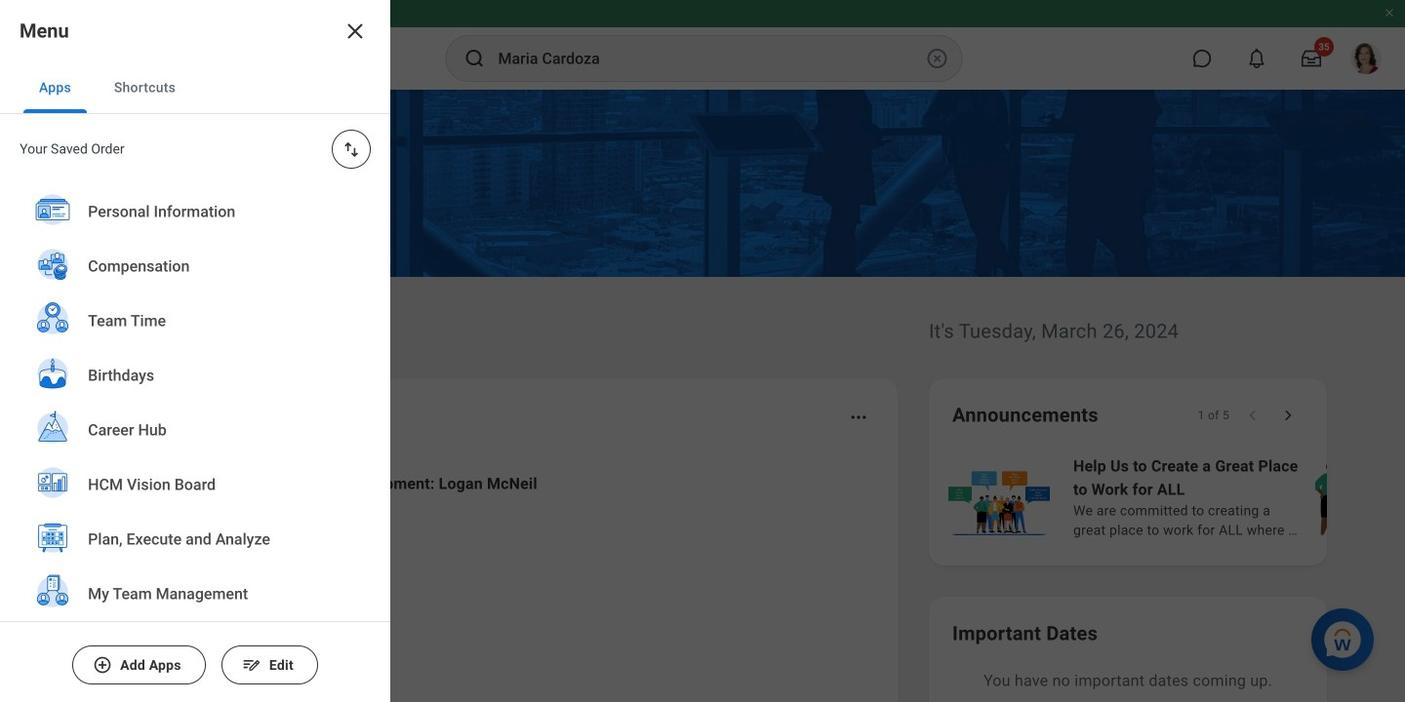 Task type: vqa. For each thing, say whether or not it's contained in the screenshot.
"PLUS CIRCLE" icon
yes



Task type: describe. For each thing, give the bounding box(es) containing it.
sort image
[[342, 140, 361, 159]]

x image
[[344, 20, 367, 43]]

close environment banner image
[[1384, 7, 1396, 19]]



Task type: locate. For each thing, give the bounding box(es) containing it.
banner
[[0, 0, 1406, 90]]

global navigation dialog
[[0, 0, 391, 703]]

book open image
[[130, 669, 159, 698]]

status
[[1199, 408, 1230, 424]]

text edit image
[[242, 656, 261, 676]]

inbox large image
[[1302, 49, 1322, 68]]

list
[[0, 185, 391, 703], [945, 453, 1406, 543], [102, 457, 875, 703]]

search image
[[463, 47, 487, 70]]

chevron left small image
[[1244, 406, 1263, 426]]

profile logan mcneil element
[[1340, 37, 1394, 80]]

chevron right small image
[[1279, 406, 1299, 426]]

inbox image
[[130, 589, 159, 618]]

plus circle image
[[93, 656, 112, 676]]

tab list
[[0, 62, 391, 114]]

x circle image
[[926, 47, 949, 70]]

main content
[[0, 90, 1406, 703]]

notifications large image
[[1248, 49, 1267, 68]]



